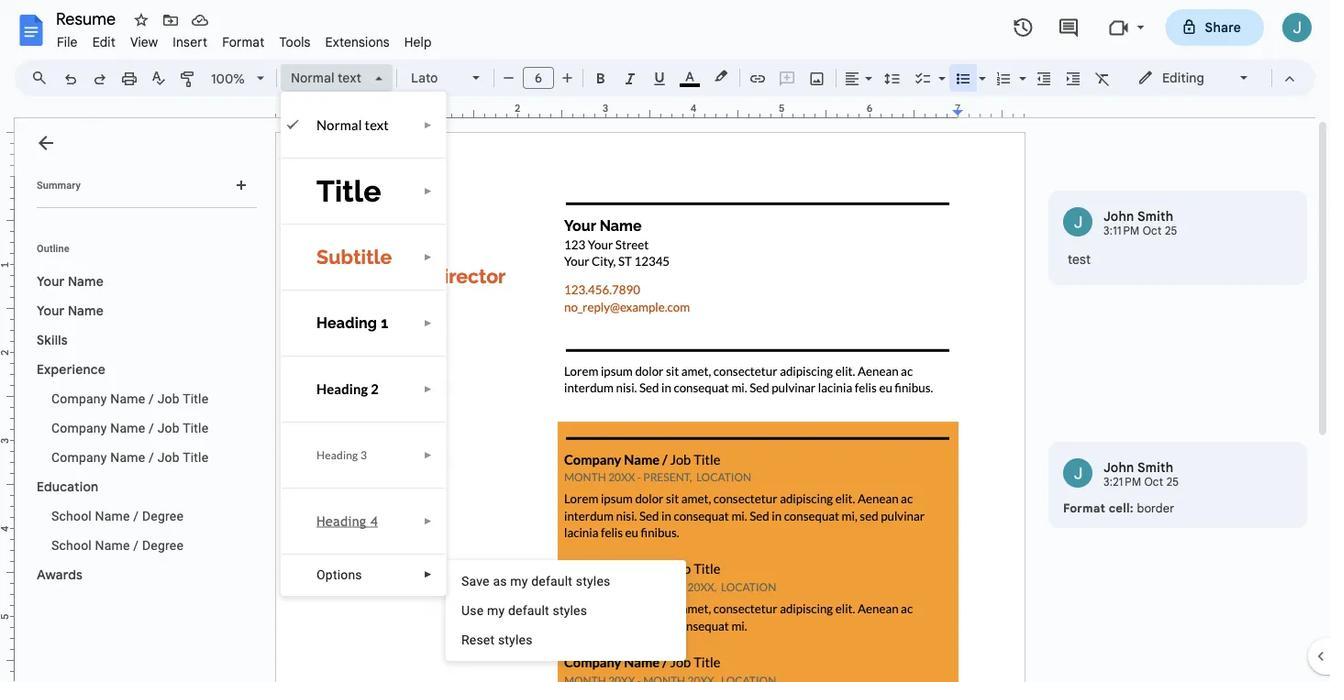 Task type: vqa. For each thing, say whether or not it's contained in the screenshot.


Task type: locate. For each thing, give the bounding box(es) containing it.
2 company name / job title from the top
[[51, 421, 209, 436]]

title list box
[[281, 92, 446, 597]]

your name up skills
[[37, 303, 104, 319]]

styles list. normal text selected. option
[[291, 65, 364, 91]]

2
[[371, 381, 379, 397]]

oct inside 'john smith 3:11 pm oct 25'
[[1143, 224, 1162, 238]]

0 vertical spatial school name / degree
[[51, 509, 184, 524]]

normal text
[[291, 70, 362, 86], [317, 117, 389, 133]]

1 vertical spatial degree
[[142, 538, 184, 553]]

r eset styles
[[462, 633, 533, 648]]

2 vertical spatial job
[[158, 450, 180, 465]]

Star checkbox
[[128, 7, 154, 33]]

1 horizontal spatial my
[[511, 574, 528, 589]]

menu bar containing file
[[50, 24, 439, 54]]

1 company name / job title from the top
[[51, 391, 209, 407]]

format up zoom field
[[222, 34, 265, 50]]

my right 'se'
[[487, 603, 505, 619]]

25 right "3:11 pm"
[[1165, 224, 1178, 238]]

25
[[1165, 224, 1178, 238], [1167, 476, 1180, 490]]

format inside menu item
[[222, 34, 265, 50]]

1 vertical spatial school
[[51, 538, 92, 553]]

help menu item
[[397, 31, 439, 53]]

3 company name / job title from the top
[[51, 450, 209, 465]]

1 john from the top
[[1104, 208, 1135, 224]]

smith for john smith 3:21 pm oct 25
[[1138, 460, 1174, 476]]

experience
[[37, 362, 106, 378]]

8 ► from the top
[[424, 570, 433, 580]]

your
[[37, 273, 65, 290], [37, 303, 65, 319]]

heading
[[317, 315, 377, 332], [317, 381, 368, 397], [317, 449, 358, 462], [317, 513, 367, 530]]

25 up border
[[1167, 476, 1180, 490]]

25 inside 'john smith 3:11 pm oct 25'
[[1165, 224, 1178, 238]]

help
[[404, 34, 432, 50]]

default down s ave as my default styles at the bottom left of page
[[508, 603, 550, 619]]

3 heading from the top
[[317, 449, 358, 462]]

john smith 3:21 pm oct 25
[[1104, 460, 1180, 490]]

heading left 2
[[317, 381, 368, 397]]

0 vertical spatial job
[[158, 391, 180, 407]]

smith
[[1138, 208, 1174, 224], [1138, 460, 1174, 476]]

lato option
[[411, 65, 462, 91]]

1 vertical spatial company name / job title
[[51, 421, 209, 436]]

company
[[51, 391, 107, 407], [51, 421, 107, 436], [51, 450, 107, 465]]

default
[[532, 574, 573, 589], [508, 603, 550, 619]]

0 vertical spatial oct
[[1143, 224, 1162, 238]]

0 vertical spatial your
[[37, 273, 65, 290]]

oct
[[1143, 224, 1162, 238], [1145, 476, 1164, 490]]

heading for heading 1
[[317, 315, 377, 332]]

25 for john smith 3:11 pm oct 25
[[1165, 224, 1178, 238]]

1 vertical spatial text
[[365, 117, 389, 133]]

oct for john smith 3:21 pm oct 25
[[1145, 476, 1164, 490]]

styles down 'save as my default styles s' element
[[553, 603, 587, 619]]

normal text inside title 'list box'
[[317, 117, 389, 133]]

normal text down styles list. normal text selected. option
[[317, 117, 389, 133]]

1 vertical spatial normal
[[317, 117, 362, 133]]

job
[[158, 391, 180, 407], [158, 421, 180, 436], [158, 450, 180, 465]]

► for heading 3
[[424, 450, 433, 461]]

school up awards
[[51, 538, 92, 553]]

oct inside john smith 3:21 pm oct 25
[[1145, 476, 1164, 490]]

format down john smith icon
[[1064, 501, 1106, 516]]

eset
[[470, 633, 495, 648]]

highlight color image
[[711, 65, 731, 87]]

school name / degree down education
[[51, 509, 184, 524]]

Zoom field
[[204, 65, 273, 93]]

2 job from the top
[[158, 421, 180, 436]]

bulleted list menu image
[[975, 66, 987, 72]]

1 vertical spatial normal text
[[317, 117, 389, 133]]

1 horizontal spatial format
[[1064, 501, 1106, 516]]

john
[[1104, 208, 1135, 224], [1104, 460, 1135, 476]]

styles
[[576, 574, 611, 589], [553, 603, 587, 619], [498, 633, 533, 648]]

0 horizontal spatial text
[[338, 70, 362, 86]]

text
[[338, 70, 362, 86], [365, 117, 389, 133]]

normal
[[291, 70, 335, 86], [317, 117, 362, 133]]

se
[[470, 603, 484, 619]]

2 vertical spatial company name / job title
[[51, 450, 209, 465]]

0 vertical spatial normal
[[291, 70, 335, 86]]

0 vertical spatial company name / job title
[[51, 391, 209, 407]]

cell:
[[1109, 501, 1134, 516]]

outline
[[37, 243, 69, 254]]

0 horizontal spatial format
[[222, 34, 265, 50]]

1 vertical spatial your name
[[37, 303, 104, 319]]

heading for heading 4
[[317, 513, 367, 530]]

text down extensions
[[338, 70, 362, 86]]

styles down u se my default styles
[[498, 633, 533, 648]]

document outline element
[[15, 118, 264, 683]]

my
[[511, 574, 528, 589], [487, 603, 505, 619]]

list
[[1049, 191, 1308, 529]]

view
[[130, 34, 158, 50]]

john inside 'john smith 3:11 pm oct 25'
[[1104, 208, 1135, 224]]

0 vertical spatial format
[[222, 34, 265, 50]]

john inside john smith 3:21 pm oct 25
[[1104, 460, 1135, 476]]

1 vertical spatial smith
[[1138, 460, 1174, 476]]

default up use my default styles u element
[[532, 574, 573, 589]]

normal down styles list. normal text selected. option
[[317, 117, 362, 133]]

oct up border
[[1145, 476, 1164, 490]]

2 ► from the top
[[424, 186, 433, 196]]

1 school name / degree from the top
[[51, 509, 184, 524]]

your down outline
[[37, 273, 65, 290]]

right margin image
[[953, 104, 1024, 117]]

2 john from the top
[[1104, 460, 1135, 476]]

0 vertical spatial degree
[[142, 509, 184, 524]]

1 job from the top
[[158, 391, 180, 407]]

heading 3
[[317, 449, 367, 462]]

4 heading from the top
[[317, 513, 367, 530]]

2 heading from the top
[[317, 381, 368, 397]]

smith inside 'john smith 3:11 pm oct 25'
[[1138, 208, 1174, 224]]

r
[[462, 633, 470, 648]]

heading 2
[[317, 381, 379, 397]]

menu containing s
[[446, 561, 686, 662]]

school name / degree
[[51, 509, 184, 524], [51, 538, 184, 553]]

2 your name from the top
[[37, 303, 104, 319]]

oct for john smith 3:11 pm oct 25
[[1143, 224, 1162, 238]]

heading left 4
[[317, 513, 367, 530]]

6 ► from the top
[[424, 450, 433, 461]]

0 vertical spatial john
[[1104, 208, 1135, 224]]

format for format cell: border
[[1064, 501, 1106, 516]]

john up format cell: border
[[1104, 460, 1135, 476]]

heading 1
[[317, 315, 388, 332]]

0 vertical spatial school
[[51, 509, 92, 524]]

1 vertical spatial 25
[[1167, 476, 1180, 490]]

normal text up left margin image
[[291, 70, 362, 86]]

menu bar
[[50, 24, 439, 54]]

s ave as my default styles
[[462, 574, 611, 589]]

list inside title application
[[1049, 191, 1308, 529]]

file
[[57, 34, 78, 50]]

john for john smith 3:21 pm oct 25
[[1104, 460, 1135, 476]]

smith right john smith image
[[1138, 208, 1174, 224]]

styles up use my default styles u element
[[576, 574, 611, 589]]

reset styles r element
[[462, 633, 538, 648]]

1 vertical spatial your
[[37, 303, 65, 319]]

use my default styles u element
[[462, 603, 593, 619]]

Font size text field
[[524, 67, 553, 89]]

school
[[51, 509, 92, 524], [51, 538, 92, 553]]

► for title
[[424, 186, 433, 196]]

1 ► from the top
[[424, 120, 433, 130]]

1 vertical spatial default
[[508, 603, 550, 619]]

my right as
[[511, 574, 528, 589]]

5 ► from the top
[[424, 384, 433, 395]]

skills
[[37, 332, 68, 348]]

lato
[[411, 70, 438, 86]]

as
[[493, 574, 507, 589]]

1 vertical spatial oct
[[1145, 476, 1164, 490]]

0 vertical spatial your name
[[37, 273, 104, 290]]

smith up border
[[1138, 460, 1174, 476]]

1 vertical spatial company
[[51, 421, 107, 436]]

school down education
[[51, 509, 92, 524]]

menu
[[446, 561, 686, 662]]

0 vertical spatial normal text
[[291, 70, 362, 86]]

list containing john smith
[[1049, 191, 1308, 529]]

normal text inside styles list. normal text selected. option
[[291, 70, 362, 86]]

0 vertical spatial text
[[338, 70, 362, 86]]

7 ► from the top
[[424, 516, 433, 527]]

smith inside john smith 3:21 pm oct 25
[[1138, 460, 1174, 476]]

►
[[424, 120, 433, 130], [424, 186, 433, 196], [424, 252, 433, 262], [424, 318, 433, 329], [424, 384, 433, 395], [424, 450, 433, 461], [424, 516, 433, 527], [424, 570, 433, 580]]

4 ► from the top
[[424, 318, 433, 329]]

1 vertical spatial john
[[1104, 460, 1135, 476]]

1 vertical spatial format
[[1064, 501, 1106, 516]]

your name
[[37, 273, 104, 290], [37, 303, 104, 319]]

awards
[[37, 567, 83, 583]]

2 school from the top
[[51, 538, 92, 553]]

edit menu item
[[85, 31, 123, 53]]

text right left margin image
[[365, 117, 389, 133]]

2 smith from the top
[[1138, 460, 1174, 476]]

s
[[462, 574, 469, 589]]

/
[[149, 391, 154, 407], [149, 421, 154, 436], [149, 450, 154, 465], [133, 509, 139, 524], [133, 538, 139, 553]]

john for john smith 3:11 pm oct 25
[[1104, 208, 1135, 224]]

share button
[[1166, 9, 1265, 46]]

1 company from the top
[[51, 391, 107, 407]]

degree
[[142, 509, 184, 524], [142, 538, 184, 553]]

3:21 pm
[[1104, 476, 1142, 490]]

2 vertical spatial company
[[51, 450, 107, 465]]

text color image
[[680, 65, 700, 87]]

1 vertical spatial school name / degree
[[51, 538, 184, 553]]

0 vertical spatial company
[[51, 391, 107, 407]]

your name down outline
[[37, 273, 104, 290]]

name
[[68, 273, 104, 290], [68, 303, 104, 319], [110, 391, 145, 407], [110, 421, 145, 436], [110, 450, 145, 465], [95, 509, 130, 524], [95, 538, 130, 553]]

0 vertical spatial 25
[[1165, 224, 1178, 238]]

john right john smith image
[[1104, 208, 1135, 224]]

1
[[381, 315, 388, 332]]

3 ► from the top
[[424, 252, 433, 262]]

menu inside title application
[[446, 561, 686, 662]]

0 vertical spatial styles
[[576, 574, 611, 589]]

line & paragraph spacing image
[[882, 65, 903, 91]]

u
[[462, 603, 470, 619]]

► for heading 2
[[424, 384, 433, 395]]

1 vertical spatial job
[[158, 421, 180, 436]]

school name / degree up awards
[[51, 538, 184, 553]]

1 heading from the top
[[317, 315, 377, 332]]

1 vertical spatial my
[[487, 603, 505, 619]]

0 vertical spatial smith
[[1138, 208, 1174, 224]]

your up skills
[[37, 303, 65, 319]]

menu bar inside menu bar banner
[[50, 24, 439, 54]]

john smith 3:11 pm oct 25
[[1104, 208, 1178, 238]]

heading left 3
[[317, 449, 358, 462]]

format
[[222, 34, 265, 50], [1064, 501, 1106, 516]]

heading left 1
[[317, 315, 377, 332]]

1 horizontal spatial text
[[365, 117, 389, 133]]

title
[[317, 174, 381, 208], [183, 391, 209, 407], [183, 421, 209, 436], [183, 450, 209, 465]]

border
[[1137, 501, 1175, 516]]

1 smith from the top
[[1138, 208, 1174, 224]]

title application
[[0, 0, 1331, 683]]

company name / job title
[[51, 391, 209, 407], [51, 421, 209, 436], [51, 450, 209, 465]]

oct right "3:11 pm"
[[1143, 224, 1162, 238]]

normal up left margin image
[[291, 70, 335, 86]]

heading 4
[[317, 513, 378, 530]]

25 inside john smith 3:21 pm oct 25
[[1167, 476, 1180, 490]]



Task type: describe. For each thing, give the bounding box(es) containing it.
normal inside title 'list box'
[[317, 117, 362, 133]]

0 vertical spatial default
[[532, 574, 573, 589]]

format for format
[[222, 34, 265, 50]]

2 company from the top
[[51, 421, 107, 436]]

2 vertical spatial styles
[[498, 633, 533, 648]]

summary heading
[[37, 178, 81, 193]]

Rename text field
[[50, 7, 127, 29]]

insert image image
[[807, 65, 828, 91]]

o
[[317, 568, 326, 583]]

0 vertical spatial my
[[511, 574, 528, 589]]

1 vertical spatial styles
[[553, 603, 587, 619]]

left margin image
[[276, 104, 347, 117]]

options o element
[[317, 568, 368, 583]]

Font size field
[[523, 67, 562, 90]]

Menus field
[[23, 65, 63, 91]]

ave
[[469, 574, 490, 589]]

heading for heading 3
[[317, 449, 358, 462]]

normal inside option
[[291, 70, 335, 86]]

2 degree from the top
[[142, 538, 184, 553]]

summary
[[37, 179, 81, 191]]

25 for john smith 3:21 pm oct 25
[[1167, 476, 1180, 490]]

outline heading
[[15, 241, 264, 267]]

main toolbar
[[54, 64, 1118, 93]]

edit
[[92, 34, 116, 50]]

top margin image
[[0, 133, 14, 182]]

education
[[37, 479, 99, 495]]

text inside styles list. normal text selected. option
[[338, 70, 362, 86]]

ptions
[[326, 568, 362, 583]]

editing
[[1163, 70, 1205, 86]]

editing button
[[1125, 64, 1264, 92]]

4
[[371, 513, 378, 530]]

3 job from the top
[[158, 450, 180, 465]]

1 your name from the top
[[37, 273, 104, 290]]

Zoom text field
[[206, 66, 251, 92]]

extensions menu item
[[318, 31, 397, 53]]

1 your from the top
[[37, 273, 65, 290]]

checklist menu image
[[934, 66, 946, 72]]

tools menu item
[[272, 31, 318, 53]]

insert menu item
[[165, 31, 215, 53]]

3 company from the top
[[51, 450, 107, 465]]

extensions
[[325, 34, 390, 50]]

3:11 pm
[[1104, 224, 1140, 238]]

► for heading 1
[[424, 318, 433, 329]]

0 horizontal spatial my
[[487, 603, 505, 619]]

smith for john smith 3:11 pm oct 25
[[1138, 208, 1174, 224]]

file menu item
[[50, 31, 85, 53]]

2 school name / degree from the top
[[51, 538, 184, 553]]

3
[[361, 449, 367, 462]]

save as my default styles s element
[[462, 574, 616, 589]]

title inside title 'list box'
[[317, 174, 381, 208]]

format cell: border
[[1064, 501, 1175, 516]]

menu bar banner
[[0, 0, 1331, 683]]

► for subtitle
[[424, 252, 433, 262]]

heading for heading 2
[[317, 381, 368, 397]]

insert
[[173, 34, 208, 50]]

1 degree from the top
[[142, 509, 184, 524]]

o ptions
[[317, 568, 362, 583]]

text inside title 'list box'
[[365, 117, 389, 133]]

format menu item
[[215, 31, 272, 53]]

1 school from the top
[[51, 509, 92, 524]]

john smith image
[[1064, 207, 1093, 237]]

subtitle
[[317, 246, 392, 269]]

u se my default styles
[[462, 603, 587, 619]]

share
[[1205, 19, 1242, 35]]

mode and view toolbar
[[1124, 60, 1305, 96]]

view menu item
[[123, 31, 165, 53]]

2 your from the top
[[37, 303, 65, 319]]

► for heading 4
[[424, 516, 433, 527]]

tools
[[279, 34, 311, 50]]

john smith image
[[1064, 459, 1093, 488]]

test
[[1068, 251, 1091, 268]]



